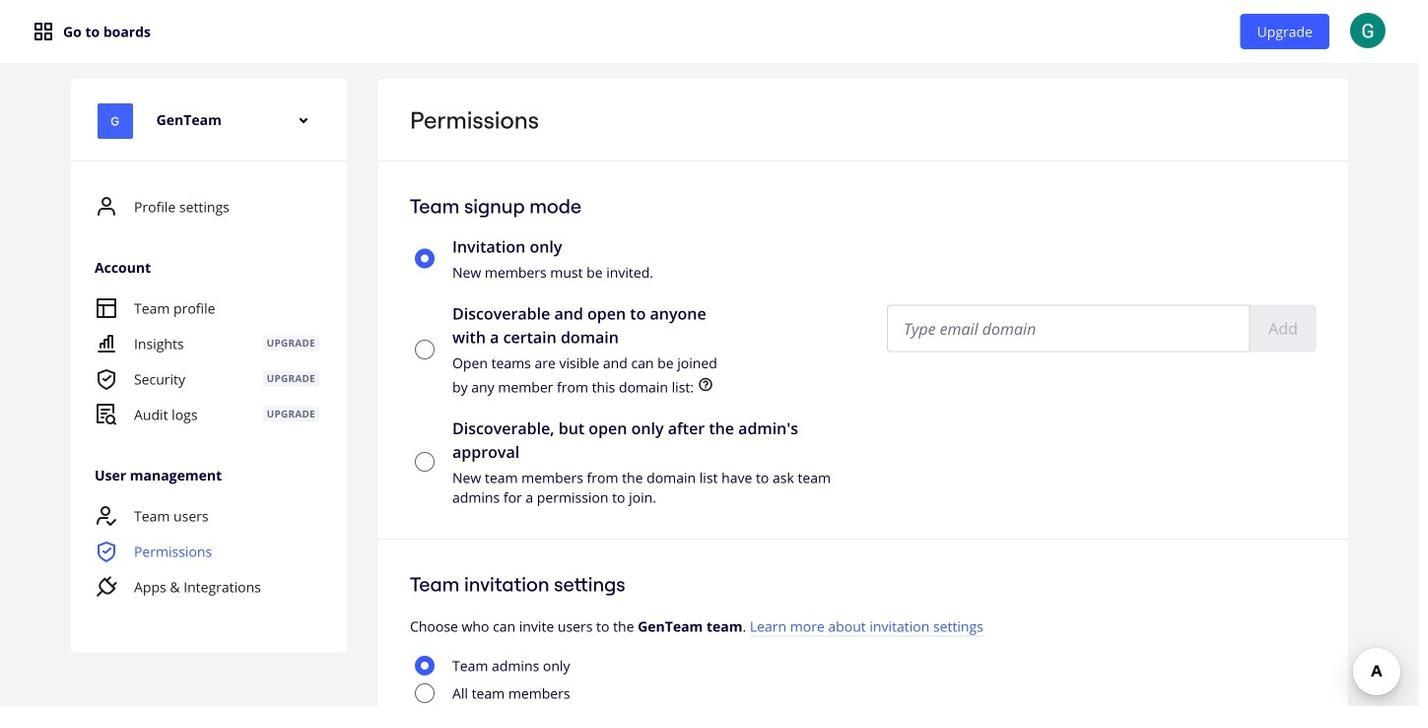 Task type: describe. For each thing, give the bounding box(es) containing it.
2 menu from the top
[[71, 291, 343, 433]]

1 menu from the top
[[71, 189, 343, 622]]

Type email domain text field
[[900, 306, 1238, 352]]



Task type: vqa. For each thing, say whether or not it's contained in the screenshot.
1st "MENU" from the bottom
yes



Task type: locate. For each thing, give the bounding box(es) containing it.
3 menu from the top
[[71, 499, 343, 605]]

info image
[[698, 377, 714, 393]]

menu
[[71, 189, 343, 622], [71, 291, 343, 433], [71, 499, 343, 605]]

menu bar element
[[0, 0, 1420, 63]]

option group
[[410, 193, 1317, 508], [415, 302, 859, 508], [410, 572, 1317, 707], [415, 657, 570, 704]]

user menu: generic name image
[[1351, 13, 1386, 48]]

spagx image
[[32, 20, 55, 43]]



